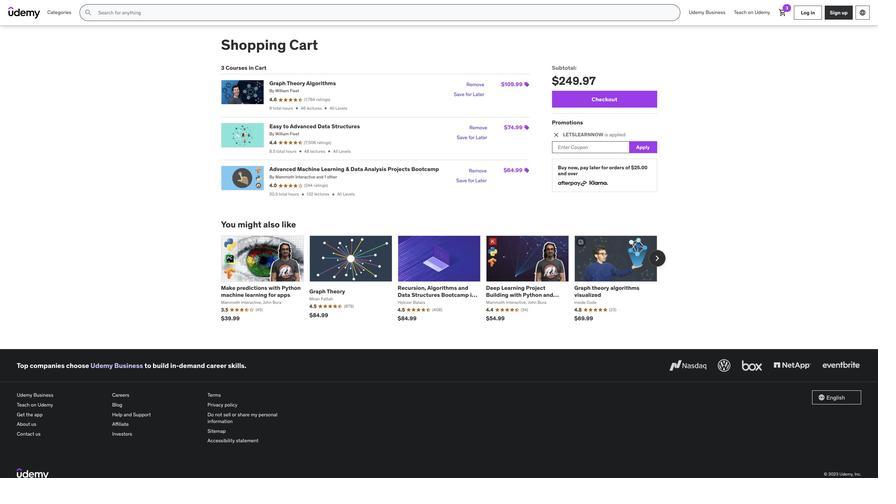 Task type: describe. For each thing, give the bounding box(es) containing it.
information
[[208, 418, 233, 425]]

you
[[221, 219, 236, 230]]

(1,784
[[304, 97, 315, 102]]

$109.99
[[501, 81, 523, 88]]

save for $64.99
[[456, 177, 467, 184]]

nasdaq image
[[668, 358, 708, 374]]

up
[[842, 9, 848, 16]]

&
[[346, 166, 349, 173]]

investors link
[[112, 429, 202, 439]]

0 vertical spatial us
[[31, 421, 36, 427]]

machine
[[221, 291, 244, 298]]

shopping cart with 3 items image
[[779, 8, 787, 17]]

Search for anything text field
[[97, 7, 672, 19]]

log in
[[801, 9, 815, 16]]

0 vertical spatial teach on udemy link
[[730, 4, 774, 21]]

with inside make predictions with python machine learning for apps
[[269, 284, 280, 292]]

theory for graph theory
[[327, 288, 345, 295]]

c++
[[398, 298, 409, 305]]

sell
[[223, 411, 231, 418]]

to inside easy to advanced data structures by william fiset
[[283, 123, 289, 130]]

blog
[[112, 402, 122, 408]]

132
[[307, 191, 313, 197]]

structures for easy to advanced data structures by william fiset
[[331, 123, 360, 130]]

deep learning project building with python and keras
[[486, 284, 553, 305]]

deep learning project building with python and keras link
[[486, 284, 559, 305]]

subtotal: $249.97
[[552, 64, 596, 88]]

later for $64.99
[[475, 177, 487, 184]]

python inside make predictions with python machine learning for apps
[[282, 284, 301, 292]]

graph theory link
[[309, 288, 345, 295]]

you might also like
[[221, 219, 296, 230]]

business for udemy business
[[706, 9, 726, 15]]

udemy,
[[840, 471, 854, 477]]

coupon icon image for $109.99
[[524, 82, 530, 87]]

1
[[324, 174, 326, 179]]

affiliate link
[[112, 420, 202, 429]]

levels for algorithms
[[335, 106, 347, 111]]

48
[[304, 148, 309, 154]]

4.0
[[269, 182, 277, 189]]

(7,506 ratings)
[[304, 140, 331, 145]]

inc.
[[855, 471, 861, 477]]

affiliate
[[112, 421, 129, 427]]

ratings) for algorithms
[[316, 97, 330, 102]]

20.5 total hours
[[269, 191, 299, 197]]

48 lectures
[[304, 148, 325, 154]]

244 ratings element
[[304, 183, 328, 189]]

and inside buy now, pay later for orders of $25.00 and over
[[558, 170, 567, 177]]

advanced machine learning & data analysis projects bootcamp link
[[269, 166, 439, 173]]

by inside easy to advanced data structures by william fiset
[[269, 131, 274, 136]]

save for later button for $64.99
[[456, 176, 487, 186]]

remove button for $74.99
[[470, 123, 487, 133]]

save for $109.99
[[454, 91, 465, 98]]

and inside advanced machine learning & data analysis projects bootcamp by mammoth interactive and 1 other
[[316, 174, 323, 179]]

contact
[[17, 431, 34, 437]]

1 vertical spatial to
[[145, 361, 151, 370]]

courses
[[226, 64, 248, 71]]

learning inside deep learning project building with python and keras
[[501, 284, 525, 292]]

careers
[[112, 392, 129, 398]]

keras
[[486, 298, 501, 305]]

46 lectures
[[301, 106, 322, 111]]

easy to advanced data structures link
[[269, 123, 360, 130]]

app
[[34, 411, 43, 418]]

pay
[[580, 165, 589, 171]]

graph for by
[[269, 80, 286, 87]]

lectures for algorithms
[[307, 106, 322, 111]]

theory for graph theory algorithms by william fiset
[[287, 80, 305, 87]]

graph theory algorithms link
[[269, 80, 336, 87]]

shopping
[[221, 36, 286, 54]]

1 vertical spatial udemy image
[[17, 468, 49, 478]]

total for advanced
[[279, 191, 287, 197]]

2 vertical spatial udemy business link
[[17, 391, 107, 400]]

promotions
[[552, 119, 583, 126]]

letslearnnow
[[563, 132, 603, 138]]

terms link
[[208, 391, 297, 400]]

1 horizontal spatial on
[[748, 9, 754, 15]]

46
[[301, 106, 306, 111]]

blog link
[[112, 400, 202, 410]]

all for advanced
[[333, 148, 338, 154]]

3 courses in cart
[[221, 64, 266, 71]]

udemy inside "link"
[[689, 9, 705, 15]]

1 horizontal spatial teach
[[734, 9, 747, 15]]

by inside graph theory algorithms by william fiset
[[269, 88, 274, 93]]

english button
[[812, 391, 861, 405]]

$25.00
[[631, 165, 648, 171]]

$74.99
[[504, 124, 523, 131]]

0 vertical spatial udemy business link
[[685, 4, 730, 21]]

next image
[[652, 253, 663, 264]]

accessibility
[[208, 438, 235, 444]]

later for $74.99
[[476, 134, 487, 141]]

my
[[251, 411, 257, 418]]

get the app link
[[17, 410, 107, 420]]

might
[[238, 219, 261, 230]]

for for $64.99
[[468, 177, 474, 184]]

advanced inside advanced machine learning & data analysis projects bootcamp by mammoth interactive and 1 other
[[269, 166, 296, 173]]

terms privacy policy do not sell or share my personal information sitemap accessibility statement
[[208, 392, 278, 444]]

building
[[486, 291, 509, 298]]

orders
[[609, 165, 624, 171]]

interactive
[[295, 174, 315, 179]]

over
[[568, 170, 578, 177]]

1 horizontal spatial business
[[114, 361, 143, 370]]

remove for $109.99
[[467, 81, 484, 88]]

xxsmall image for algorithms
[[294, 106, 299, 111]]

sign
[[830, 9, 841, 16]]

0 vertical spatial in
[[811, 9, 815, 16]]

for inside buy now, pay later for orders of $25.00 and over
[[601, 165, 608, 171]]

log in link
[[794, 6, 822, 20]]

deep
[[486, 284, 500, 292]]

subtotal:
[[552, 64, 577, 71]]

algorithms inside recursion, algorithms and data structures bootcamp in c++
[[427, 284, 457, 292]]

(1,784 ratings)
[[304, 97, 330, 102]]

fiset inside easy to advanced data structures by william fiset
[[290, 131, 299, 136]]

recursion, algorithms and data structures bootcamp in c++ link
[[398, 284, 477, 305]]

top companies choose udemy business to build in-demand career skills.
[[17, 361, 246, 370]]

remove button for $109.99
[[467, 80, 484, 90]]

eventbrite image
[[821, 358, 861, 374]]

teach on udemy
[[734, 9, 770, 15]]

statement
[[236, 438, 259, 444]]

bootcamp inside advanced machine learning & data analysis projects bootcamp by mammoth interactive and 1 other
[[411, 166, 439, 173]]

mammoth
[[275, 174, 294, 179]]

learning
[[245, 291, 267, 298]]

machine
[[297, 166, 320, 173]]

checkout button
[[552, 91, 657, 108]]

remove button for $64.99
[[469, 166, 487, 176]]

(244 ratings)
[[304, 183, 328, 188]]

on inside udemy business teach on udemy get the app about us contact us
[[31, 402, 36, 408]]

©
[[824, 471, 828, 477]]

help and support link
[[112, 410, 202, 420]]

0 vertical spatial udemy image
[[8, 7, 40, 19]]

0 horizontal spatial in
[[249, 64, 254, 71]]

do not sell or share my personal information button
[[208, 410, 297, 427]]

project
[[526, 284, 546, 292]]

of
[[625, 165, 630, 171]]

make predictions with python machine learning for apps
[[221, 284, 301, 298]]

data for recursion, algorithms and data structures bootcamp in c++
[[398, 291, 410, 298]]

hours for to
[[286, 148, 297, 154]]

later for $109.99
[[473, 91, 484, 98]]

data inside advanced machine learning & data analysis projects bootcamp by mammoth interactive and 1 other
[[351, 166, 363, 173]]

1 vertical spatial teach on udemy link
[[17, 400, 107, 410]]

about us link
[[17, 420, 107, 429]]

1 horizontal spatial cart
[[289, 36, 318, 54]]

graph theory algorithms by william fiset
[[269, 80, 336, 93]]

top
[[17, 361, 28, 370]]

all for learning
[[337, 191, 342, 197]]



Task type: vqa. For each thing, say whether or not it's contained in the screenshot.
xsmall image within the 'Other Music' link
no



Task type: locate. For each thing, give the bounding box(es) containing it.
all levels for advanced
[[333, 148, 351, 154]]

coupon icon image for $64.99
[[524, 168, 530, 173]]

1 horizontal spatial with
[[510, 291, 522, 298]]

buy now, pay later for orders of $25.00 and over
[[558, 165, 648, 177]]

netapp image
[[772, 358, 813, 374]]

ratings) for learning
[[314, 183, 328, 188]]

levels up &
[[339, 148, 351, 154]]

lectures down 1,784 ratings "element"
[[307, 106, 322, 111]]

coupon icon image right $64.99
[[524, 168, 530, 173]]

business inside udemy business teach on udemy get the app about us contact us
[[33, 392, 53, 398]]

all levels right xxsmall image at the left top of page
[[337, 191, 355, 197]]

checkout
[[592, 96, 617, 103]]

and inside recursion, algorithms and data structures bootcamp in c++
[[458, 284, 468, 292]]

1 vertical spatial levels
[[339, 148, 351, 154]]

2 vertical spatial remove save for later
[[456, 167, 487, 184]]

hours for machine
[[288, 191, 299, 197]]

2 vertical spatial ratings)
[[314, 183, 328, 188]]

1 vertical spatial total
[[276, 148, 285, 154]]

make predictions with python machine learning for apps link
[[221, 284, 301, 298]]

total right 20.5
[[279, 191, 287, 197]]

teach up get
[[17, 402, 30, 408]]

recursion, algorithms and data structures bootcamp in c++
[[398, 284, 475, 305]]

0 horizontal spatial cart
[[255, 64, 266, 71]]

graph up '4.6'
[[269, 80, 286, 87]]

all right 48 lectures at the top of the page
[[333, 148, 338, 154]]

hours left 46
[[282, 106, 293, 111]]

1 horizontal spatial algorithms
[[427, 284, 457, 292]]

apps
[[277, 291, 290, 298]]

save
[[454, 91, 465, 98], [457, 134, 468, 141], [456, 177, 467, 184]]

structures inside recursion, algorithms and data structures bootcamp in c++
[[412, 291, 440, 298]]

lectures down 244 ratings element at the left top of the page
[[314, 191, 329, 197]]

xxsmall image down 1,784 ratings "element"
[[323, 106, 328, 111]]

1 vertical spatial on
[[31, 402, 36, 408]]

1 vertical spatial william
[[275, 131, 289, 136]]

fiset up 8.5 total hours
[[290, 131, 299, 136]]

in right log
[[811, 9, 815, 16]]

1 horizontal spatial python
[[523, 291, 542, 298]]

0 horizontal spatial theory
[[287, 80, 305, 87]]

1 horizontal spatial bootcamp
[[441, 291, 469, 298]]

easy
[[269, 123, 282, 130]]

cart
[[289, 36, 318, 54], [255, 64, 266, 71]]

0 vertical spatial save
[[454, 91, 465, 98]]

1,784 ratings element
[[304, 97, 330, 103]]

1 horizontal spatial in
[[470, 291, 475, 298]]

buy
[[558, 165, 567, 171]]

like
[[282, 219, 296, 230]]

levels right xxsmall image at the left top of page
[[343, 191, 355, 197]]

8.5
[[269, 148, 275, 154]]

xxsmall image left the 132 on the top of page
[[300, 192, 305, 197]]

levels
[[335, 106, 347, 111], [339, 148, 351, 154], [343, 191, 355, 197]]

with right "building"
[[510, 291, 522, 298]]

teach inside udemy business teach on udemy get the app about us contact us
[[17, 402, 30, 408]]

python
[[282, 284, 301, 292], [523, 291, 542, 298]]

by inside advanced machine learning & data analysis projects bootcamp by mammoth interactive and 1 other
[[269, 174, 274, 179]]

business inside udemy business "link"
[[706, 9, 726, 15]]

1 vertical spatial algorithms
[[427, 284, 457, 292]]

1 vertical spatial lectures
[[310, 148, 325, 154]]

choose a language image
[[859, 9, 866, 16]]

us right contact
[[35, 431, 41, 437]]

fiset down graph theory algorithms link
[[290, 88, 299, 93]]

and inside deep learning project building with python and keras
[[543, 291, 553, 298]]

data inside easy to advanced data structures by william fiset
[[318, 123, 330, 130]]

william inside easy to advanced data structures by william fiset
[[275, 131, 289, 136]]

coupon icon image
[[524, 82, 530, 87], [524, 125, 530, 130], [524, 168, 530, 173]]

1 horizontal spatial structures
[[412, 291, 440, 298]]

terms
[[208, 392, 221, 398]]

learning up other
[[321, 166, 345, 173]]

save for later button for $109.99
[[454, 90, 484, 100]]

data inside recursion, algorithms and data structures bootcamp in c++
[[398, 291, 410, 298]]

teach on udemy link
[[730, 4, 774, 21], [17, 400, 107, 410]]

lectures for learning
[[314, 191, 329, 197]]

coupon icon image for $74.99
[[524, 125, 530, 130]]

on left shopping cart with 3 items image
[[748, 9, 754, 15]]

1 vertical spatial us
[[35, 431, 41, 437]]

0 horizontal spatial teach
[[17, 402, 30, 408]]

0 vertical spatial data
[[318, 123, 330, 130]]

now,
[[568, 165, 579, 171]]

with
[[269, 284, 280, 292], [510, 291, 522, 298]]

careers link
[[112, 391, 202, 400]]

0 vertical spatial theory
[[287, 80, 305, 87]]

4.6
[[269, 96, 277, 103]]

theory inside carousel element
[[327, 288, 345, 295]]

companies
[[30, 361, 65, 370]]

advanced up (7,506
[[290, 123, 316, 130]]

graph theory
[[309, 288, 345, 295]]

graph inside graph theory algorithms by william fiset
[[269, 80, 286, 87]]

with inside deep learning project building with python and keras
[[510, 291, 522, 298]]

1 vertical spatial save for later button
[[457, 133, 487, 143]]

3 left courses
[[221, 64, 224, 71]]

0 horizontal spatial algorithms
[[306, 80, 336, 87]]

ratings)
[[316, 97, 330, 102], [317, 140, 331, 145], [314, 183, 328, 188]]

ratings) up 48 lectures at the top of the page
[[317, 140, 331, 145]]

(244
[[304, 183, 313, 188]]

coupon icon image right $74.99
[[524, 125, 530, 130]]

remove save for later
[[454, 81, 484, 98], [457, 124, 487, 141], [456, 167, 487, 184]]

by up the 4.0
[[269, 174, 274, 179]]

advanced up the mammoth
[[269, 166, 296, 173]]

remove for $64.99
[[469, 167, 487, 174]]

learning inside advanced machine learning & data analysis projects bootcamp by mammoth interactive and 1 other
[[321, 166, 345, 173]]

2 vertical spatial remove
[[469, 167, 487, 174]]

all levels for learning
[[337, 191, 355, 197]]

2 vertical spatial lectures
[[314, 191, 329, 197]]

1 vertical spatial data
[[351, 166, 363, 173]]

remove for $74.99
[[470, 124, 487, 131]]

python inside deep learning project building with python and keras
[[523, 291, 542, 298]]

xxsmall image for learning
[[300, 192, 305, 197]]

1 vertical spatial structures
[[412, 291, 440, 298]]

levels right 46 lectures
[[335, 106, 347, 111]]

business for udemy business teach on udemy get the app about us contact us
[[33, 392, 53, 398]]

1 vertical spatial business
[[114, 361, 143, 370]]

8.5 total hours
[[269, 148, 297, 154]]

1 fiset from the top
[[290, 88, 299, 93]]

investors
[[112, 431, 132, 437]]

by up '4.6'
[[269, 88, 274, 93]]

and inside careers blog help and support affiliate investors
[[124, 411, 132, 418]]

all levels down 1,784 ratings "element"
[[330, 106, 347, 111]]

not
[[215, 411, 222, 418]]

small image
[[818, 394, 825, 401]]

1 vertical spatial advanced
[[269, 166, 296, 173]]

0 horizontal spatial data
[[318, 123, 330, 130]]

ratings) inside "7,506 ratings" element
[[317, 140, 331, 145]]

lectures down "7,506 ratings" element
[[310, 148, 325, 154]]

save for $74.99
[[457, 134, 468, 141]]

3 for 3
[[786, 5, 788, 11]]

william down easy
[[275, 131, 289, 136]]

structures inside easy to advanced data structures by william fiset
[[331, 123, 360, 130]]

2 vertical spatial business
[[33, 392, 53, 398]]

0 horizontal spatial business
[[33, 392, 53, 398]]

0 vertical spatial lectures
[[307, 106, 322, 111]]

hours for theory
[[282, 106, 293, 111]]

choose
[[66, 361, 89, 370]]

2 vertical spatial save for later button
[[456, 176, 487, 186]]

analysis
[[364, 166, 387, 173]]

letslearnnow is applied
[[563, 132, 626, 138]]

hours left 48
[[286, 148, 297, 154]]

build
[[153, 361, 169, 370]]

2 william from the top
[[275, 131, 289, 136]]

1 vertical spatial in
[[249, 64, 254, 71]]

business
[[706, 9, 726, 15], [114, 361, 143, 370], [33, 392, 53, 398]]

0 horizontal spatial learning
[[321, 166, 345, 173]]

remove save for later for $74.99
[[457, 124, 487, 141]]

3 left log
[[786, 5, 788, 11]]

0 vertical spatial learning
[[321, 166, 345, 173]]

all levels up &
[[333, 148, 351, 154]]

klarna image
[[590, 179, 608, 186]]

teach
[[734, 9, 747, 15], [17, 402, 30, 408]]

0 vertical spatial business
[[706, 9, 726, 15]]

learning right deep
[[501, 284, 525, 292]]

teach right udemy business
[[734, 9, 747, 15]]

volkswagen image
[[717, 358, 732, 374]]

ratings) inside 1,784 ratings "element"
[[316, 97, 330, 102]]

categories button
[[43, 4, 75, 21]]

all levels
[[330, 106, 347, 111], [333, 148, 351, 154], [337, 191, 355, 197]]

graph right apps
[[309, 288, 326, 295]]

also
[[263, 219, 280, 230]]

with right learning
[[269, 284, 280, 292]]

by
[[269, 88, 274, 93], [269, 131, 274, 136], [269, 174, 274, 179]]

support
[[133, 411, 151, 418]]

ratings) for advanced
[[317, 140, 331, 145]]

applied
[[609, 132, 626, 138]]

1 vertical spatial cart
[[255, 64, 266, 71]]

2 horizontal spatial data
[[398, 291, 410, 298]]

132 lectures
[[307, 191, 329, 197]]

0 vertical spatial advanced
[[290, 123, 316, 130]]

levels for advanced
[[339, 148, 351, 154]]

1 william from the top
[[275, 88, 289, 93]]

coupon icon image right $109.99
[[524, 82, 530, 87]]

for
[[466, 91, 472, 98], [469, 134, 475, 141], [601, 165, 608, 171], [468, 177, 474, 184], [268, 291, 276, 298]]

advanced inside easy to advanced data structures by william fiset
[[290, 123, 316, 130]]

fiset inside graph theory algorithms by william fiset
[[290, 88, 299, 93]]

save for later button for $74.99
[[457, 133, 487, 143]]

all right xxsmall image at the left top of page
[[337, 191, 342, 197]]

total right 9
[[273, 106, 281, 111]]

make
[[221, 284, 235, 292]]

data for easy to advanced data structures by william fiset
[[318, 123, 330, 130]]

7,506 ratings element
[[304, 140, 331, 146]]

0 vertical spatial hours
[[282, 106, 293, 111]]

0 vertical spatial teach
[[734, 9, 747, 15]]

1 by from the top
[[269, 88, 274, 93]]

20.5
[[269, 191, 278, 197]]

teach on udemy link left shopping cart with 3 items image
[[730, 4, 774, 21]]

carousel element
[[221, 235, 666, 327]]

2 vertical spatial coupon icon image
[[524, 168, 530, 173]]

hours left the 132 on the top of page
[[288, 191, 299, 197]]

0 vertical spatial levels
[[335, 106, 347, 111]]

in-
[[170, 361, 179, 370]]

1 vertical spatial coupon icon image
[[524, 125, 530, 130]]

1 horizontal spatial data
[[351, 166, 363, 173]]

to
[[283, 123, 289, 130], [145, 361, 151, 370]]

0 horizontal spatial with
[[269, 284, 280, 292]]

theory inside graph theory algorithms by william fiset
[[287, 80, 305, 87]]

total for graph
[[273, 106, 281, 111]]

william
[[275, 88, 289, 93], [275, 131, 289, 136]]

in left deep
[[470, 291, 475, 298]]

2 vertical spatial all
[[337, 191, 342, 197]]

1 vertical spatial later
[[476, 134, 487, 141]]

ratings) right '(1,784' at the top left of the page
[[316, 97, 330, 102]]

2 horizontal spatial business
[[706, 9, 726, 15]]

graph inside 'graph theory algorithms visualized'
[[574, 284, 591, 292]]

us right about
[[31, 421, 36, 427]]

Enter Coupon text field
[[552, 141, 629, 153]]

1 vertical spatial by
[[269, 131, 274, 136]]

on up the
[[31, 402, 36, 408]]

1 vertical spatial hours
[[286, 148, 297, 154]]

lectures for advanced
[[310, 148, 325, 154]]

0 horizontal spatial structures
[[331, 123, 360, 130]]

3
[[786, 5, 788, 11], [221, 64, 224, 71]]

graph
[[269, 80, 286, 87], [574, 284, 591, 292], [309, 288, 326, 295]]

total
[[273, 106, 281, 111], [276, 148, 285, 154], [279, 191, 287, 197]]

1 vertical spatial 3
[[221, 64, 224, 71]]

xxsmall image left 46
[[294, 106, 299, 111]]

1 vertical spatial udemy business link
[[91, 361, 143, 370]]

is
[[605, 132, 608, 138]]

2 vertical spatial remove button
[[469, 166, 487, 176]]

3 for 3 courses in cart
[[221, 64, 224, 71]]

or
[[232, 411, 236, 418]]

and
[[558, 170, 567, 177], [316, 174, 323, 179], [458, 284, 468, 292], [543, 291, 553, 298], [124, 411, 132, 418]]

to right easy
[[283, 123, 289, 130]]

graph for visualized
[[574, 284, 591, 292]]

1 coupon icon image from the top
[[524, 82, 530, 87]]

2 vertical spatial all levels
[[337, 191, 355, 197]]

0 vertical spatial 3
[[786, 5, 788, 11]]

for for $74.99
[[469, 134, 475, 141]]

to left build
[[145, 361, 151, 370]]

in inside recursion, algorithms and data structures bootcamp in c++
[[470, 291, 475, 298]]

apply button
[[629, 141, 657, 153]]

box image
[[740, 358, 764, 374]]

© 2023 udemy, inc.
[[824, 471, 861, 477]]

0 vertical spatial to
[[283, 123, 289, 130]]

graph left theory
[[574, 284, 591, 292]]

0 vertical spatial remove
[[467, 81, 484, 88]]

0 vertical spatial fiset
[[290, 88, 299, 93]]

0 vertical spatial coupon icon image
[[524, 82, 530, 87]]

2 horizontal spatial in
[[811, 9, 815, 16]]

1 vertical spatial theory
[[327, 288, 345, 295]]

log
[[801, 9, 810, 16]]

small image
[[553, 132, 560, 139]]

1 vertical spatial remove button
[[470, 123, 487, 133]]

all down 1,784 ratings "element"
[[330, 106, 334, 111]]

for for $109.99
[[466, 91, 472, 98]]

later
[[590, 165, 600, 171]]

1 vertical spatial save
[[457, 134, 468, 141]]

remove save for later for $64.99
[[456, 167, 487, 184]]

structures for recursion, algorithms and data structures bootcamp in c++
[[412, 291, 440, 298]]

0 vertical spatial remove button
[[467, 80, 484, 90]]

afterpay image
[[558, 181, 587, 186]]

algorithms inside graph theory algorithms by william fiset
[[306, 80, 336, 87]]

1 vertical spatial bootcamp
[[441, 291, 469, 298]]

help
[[112, 411, 122, 418]]

xxsmall image for advanced
[[298, 149, 303, 154]]

2 vertical spatial total
[[279, 191, 287, 197]]

1 horizontal spatial 3
[[786, 5, 788, 11]]

3 by from the top
[[269, 174, 274, 179]]

1 vertical spatial all levels
[[333, 148, 351, 154]]

xxsmall image
[[331, 192, 336, 197]]

william up '4.6'
[[275, 88, 289, 93]]

0 horizontal spatial on
[[31, 402, 36, 408]]

william inside graph theory algorithms by william fiset
[[275, 88, 289, 93]]

2 vertical spatial hours
[[288, 191, 299, 197]]

teach on udemy link up about us link
[[17, 400, 107, 410]]

2 vertical spatial later
[[475, 177, 487, 184]]

projects
[[388, 166, 410, 173]]

0 vertical spatial on
[[748, 9, 754, 15]]

algorithms up (1,784 ratings)
[[306, 80, 336, 87]]

1 horizontal spatial teach on udemy link
[[730, 4, 774, 21]]

0 vertical spatial save for later button
[[454, 90, 484, 100]]

submit search image
[[84, 8, 93, 17]]

sitemap link
[[208, 427, 297, 436]]

2 vertical spatial by
[[269, 174, 274, 179]]

1 horizontal spatial graph
[[309, 288, 326, 295]]

ratings) up 132 lectures at the left
[[314, 183, 328, 188]]

0 vertical spatial total
[[273, 106, 281, 111]]

1 vertical spatial ratings)
[[317, 140, 331, 145]]

3 coupon icon image from the top
[[524, 168, 530, 173]]

save for later button
[[454, 90, 484, 100], [457, 133, 487, 143], [456, 176, 487, 186]]

0 vertical spatial all
[[330, 106, 334, 111]]

bootcamp inside recursion, algorithms and data structures bootcamp in c++
[[441, 291, 469, 298]]

xxsmall image right 48 lectures at the top of the page
[[327, 149, 332, 154]]

remove save for later for $109.99
[[454, 81, 484, 98]]

udemy image
[[8, 7, 40, 19], [17, 468, 49, 478]]

0 vertical spatial later
[[473, 91, 484, 98]]

0 vertical spatial ratings)
[[316, 97, 330, 102]]

0 horizontal spatial python
[[282, 284, 301, 292]]

categories
[[47, 9, 71, 15]]

2 horizontal spatial graph
[[574, 284, 591, 292]]

udemy business teach on udemy get the app about us contact us
[[17, 392, 53, 437]]

algorithms right recursion,
[[427, 284, 457, 292]]

0 horizontal spatial graph
[[269, 80, 286, 87]]

2 by from the top
[[269, 131, 274, 136]]

sitemap
[[208, 428, 226, 434]]

2 coupon icon image from the top
[[524, 125, 530, 130]]

1 vertical spatial learning
[[501, 284, 525, 292]]

predictions
[[237, 284, 267, 292]]

privacy policy link
[[208, 400, 297, 410]]

all levels for algorithms
[[330, 106, 347, 111]]

total right 8.5
[[276, 148, 285, 154]]

total for easy
[[276, 148, 285, 154]]

other
[[327, 174, 337, 179]]

privacy
[[208, 402, 223, 408]]

contact us link
[[17, 429, 107, 439]]

0 vertical spatial by
[[269, 88, 274, 93]]

policy
[[225, 402, 237, 408]]

0 vertical spatial bootcamp
[[411, 166, 439, 173]]

2 fiset from the top
[[290, 131, 299, 136]]

all for algorithms
[[330, 106, 334, 111]]

xxsmall image
[[294, 106, 299, 111], [323, 106, 328, 111], [298, 149, 303, 154], [327, 149, 332, 154], [300, 192, 305, 197]]

levels for learning
[[343, 191, 355, 197]]

$64.99
[[504, 167, 523, 174]]

by down easy
[[269, 131, 274, 136]]

ratings) inside 244 ratings element
[[314, 183, 328, 188]]

apply
[[636, 144, 650, 150]]

xxsmall image left 48
[[298, 149, 303, 154]]

for inside make predictions with python machine learning for apps
[[268, 291, 276, 298]]

in right courses
[[249, 64, 254, 71]]



